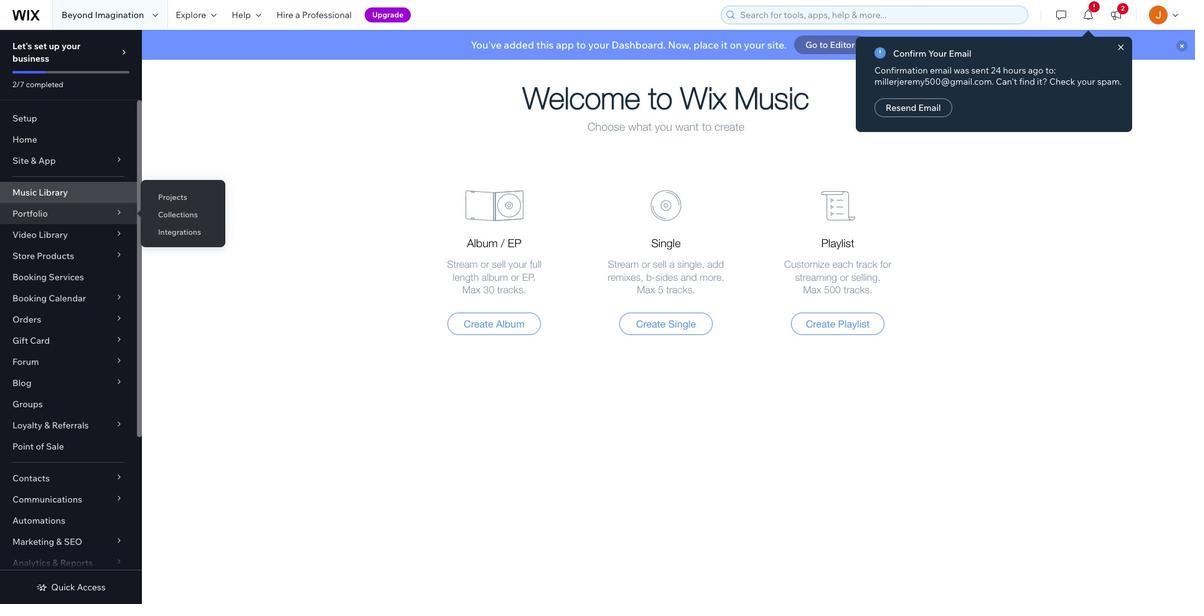 Task type: vqa. For each thing, say whether or not it's contained in the screenshot.
projects
yes



Task type: locate. For each thing, give the bounding box(es) containing it.
1 horizontal spatial max
[[637, 285, 655, 295]]

1 vertical spatial playlist
[[839, 318, 870, 329]]

loyalty
[[12, 420, 42, 431]]

1 tracks. from the left
[[497, 285, 526, 295]]

sell inside 'stream or sell a single, add remixes, b-sides and more. max 5 tracks.'
[[653, 259, 667, 269]]

you've added this app to your dashboard. now, place it on your site.
[[471, 39, 787, 51]]

2 library from the top
[[39, 229, 68, 240]]

2 horizontal spatial max
[[803, 285, 822, 295]]

create single button
[[620, 313, 713, 335]]

music inside welcome to wix music choose what you want to create
[[735, 84, 809, 115]]

&
[[31, 155, 36, 166], [44, 420, 50, 431], [56, 536, 62, 547], [53, 557, 58, 569]]

create
[[464, 318, 494, 329], [636, 318, 666, 329], [806, 318, 836, 329]]

1 horizontal spatial music
[[735, 84, 809, 115]]

or inside 'stream or sell a single, add remixes, b-sides and more. max 5 tracks.'
[[642, 259, 651, 269]]

library inside dropdown button
[[39, 229, 68, 240]]

create down 500
[[806, 318, 836, 329]]

booking down store
[[12, 272, 47, 283]]

create
[[715, 121, 745, 133]]

1 create from the left
[[464, 318, 494, 329]]

24
[[991, 65, 1002, 76]]

for
[[881, 259, 892, 269]]

music up create
[[735, 84, 809, 115]]

imagination
[[95, 9, 144, 21]]

1 stream from the left
[[447, 259, 478, 269]]

sell up sides
[[653, 259, 667, 269]]

automations
[[12, 515, 65, 526]]

max inside the customize each track for streaming or selling. max 500 tracks.
[[803, 285, 822, 295]]

& left seo
[[56, 536, 62, 547]]

portfolio button
[[0, 203, 137, 224]]

max down streaming
[[803, 285, 822, 295]]

& for marketing
[[56, 536, 62, 547]]

your right the 'up'
[[62, 40, 81, 52]]

hours
[[1004, 65, 1027, 76]]

upgrade
[[372, 10, 404, 19]]

library for music library
[[39, 187, 68, 198]]

let's
[[12, 40, 32, 52]]

3 max from the left
[[803, 285, 822, 295]]

booking calendar button
[[0, 288, 137, 309]]

1 sell from the left
[[492, 259, 506, 269]]

& right 'loyalty'
[[44, 420, 50, 431]]

video library button
[[0, 224, 137, 245]]

to right want
[[702, 121, 712, 133]]

sent
[[972, 65, 989, 76]]

1 horizontal spatial create
[[636, 318, 666, 329]]

gift card
[[12, 335, 50, 346]]

stream inside stream or sell your full length album or ep. max 30 tracks.
[[447, 259, 478, 269]]

create album
[[464, 318, 525, 329]]

2 sell from the left
[[653, 259, 667, 269]]

single up single,
[[652, 238, 681, 250]]

1 vertical spatial library
[[39, 229, 68, 240]]

create playlist
[[806, 318, 870, 329]]

was
[[954, 65, 970, 76]]

it?
[[1037, 76, 1048, 87]]

your left the spam.
[[1078, 76, 1096, 87]]

playlist inside create playlist "button"
[[839, 318, 870, 329]]

tracks. inside 'stream or sell a single, add remixes, b-sides and more. max 5 tracks.'
[[666, 285, 695, 295]]

music library
[[12, 187, 68, 198]]

to right 'go'
[[820, 39, 828, 50]]

projects link
[[141, 187, 225, 208]]

or up b-
[[642, 259, 651, 269]]

2 create from the left
[[636, 318, 666, 329]]

0 horizontal spatial music
[[12, 187, 37, 198]]

album down album
[[496, 318, 525, 329]]

full
[[530, 259, 542, 269]]

resend
[[886, 102, 917, 113]]

millerjeremy500@gmail.com.
[[875, 76, 994, 87]]

music
[[735, 84, 809, 115], [12, 187, 37, 198]]

site.
[[768, 39, 787, 51]]

3 create from the left
[[806, 318, 836, 329]]

contacts
[[12, 473, 50, 484]]

tracks. down 'and'
[[666, 285, 695, 295]]

1 horizontal spatial email
[[949, 48, 972, 59]]

& inside popup button
[[53, 557, 58, 569]]

1 horizontal spatial a
[[670, 259, 675, 269]]

album left /
[[467, 238, 498, 250]]

stream up 'remixes,'
[[608, 259, 639, 269]]

/
[[501, 238, 505, 250]]

stream up length
[[447, 259, 478, 269]]

booking calendar
[[12, 293, 86, 304]]

5
[[658, 285, 664, 295]]

go to editor button
[[795, 35, 867, 54]]

a right hire
[[295, 9, 300, 21]]

1 vertical spatial single
[[669, 318, 696, 329]]

sell inside stream or sell your full length album or ep. max 30 tracks.
[[492, 259, 506, 269]]

library up the portfolio dropdown button
[[39, 187, 68, 198]]

1 vertical spatial booking
[[12, 293, 47, 304]]

streaming
[[795, 272, 838, 282]]

loyalty & referrals
[[12, 420, 89, 431]]

0 vertical spatial booking
[[12, 272, 47, 283]]

album inside button
[[496, 318, 525, 329]]

to up you
[[649, 84, 673, 115]]

Search for tools, apps, help & more... field
[[737, 6, 1024, 24]]

seo
[[64, 536, 82, 547]]

1 vertical spatial music
[[12, 187, 37, 198]]

& left reports
[[53, 557, 58, 569]]

your inside stream or sell your full length album or ep. max 30 tracks.
[[509, 259, 527, 269]]

tracks. down album
[[497, 285, 526, 295]]

projects
[[158, 192, 187, 202]]

portfolio
[[12, 208, 48, 219]]

automations link
[[0, 510, 137, 531]]

tracks.
[[497, 285, 526, 295], [666, 285, 695, 295], [844, 285, 873, 295]]

ep.
[[523, 272, 536, 282]]

2 booking from the top
[[12, 293, 47, 304]]

services
[[49, 272, 84, 283]]

0 horizontal spatial create
[[464, 318, 494, 329]]

stream for single
[[608, 259, 639, 269]]

gift card button
[[0, 330, 137, 351]]

booking up orders
[[12, 293, 47, 304]]

home link
[[0, 129, 137, 150]]

create inside "button"
[[806, 318, 836, 329]]

0 vertical spatial music
[[735, 84, 809, 115]]

marketing & seo button
[[0, 531, 137, 552]]

length
[[453, 272, 479, 282]]

create for single
[[636, 318, 666, 329]]

a up sides
[[670, 259, 675, 269]]

album
[[467, 238, 498, 250], [496, 318, 525, 329]]

email
[[949, 48, 972, 59], [919, 102, 941, 113]]

stream inside 'stream or sell a single, add remixes, b-sides and more. max 5 tracks.'
[[608, 259, 639, 269]]

500
[[825, 285, 841, 295]]

1 booking from the top
[[12, 272, 47, 283]]

or down each
[[840, 272, 849, 282]]

referrals
[[52, 420, 89, 431]]

playlist up each
[[822, 238, 855, 250]]

1 vertical spatial a
[[670, 259, 675, 269]]

spam.
[[1098, 76, 1122, 87]]

1 horizontal spatial tracks.
[[666, 285, 695, 295]]

booking services link
[[0, 267, 137, 288]]

communications button
[[0, 489, 137, 510]]

music inside music library link
[[12, 187, 37, 198]]

email up was
[[949, 48, 972, 59]]

2 horizontal spatial tracks.
[[844, 285, 873, 295]]

0 vertical spatial a
[[295, 9, 300, 21]]

sell for album / ep
[[492, 259, 506, 269]]

3 tracks. from the left
[[844, 285, 873, 295]]

0 vertical spatial library
[[39, 187, 68, 198]]

your up ep.
[[509, 259, 527, 269]]

playlist down 500
[[839, 318, 870, 329]]

0 horizontal spatial sell
[[492, 259, 506, 269]]

track
[[856, 259, 878, 269]]

max down b-
[[637, 285, 655, 295]]

2 tracks. from the left
[[666, 285, 695, 295]]

max down length
[[463, 285, 481, 295]]

email
[[930, 65, 952, 76]]

to inside 'button'
[[820, 39, 828, 50]]

0 horizontal spatial tracks.
[[497, 285, 526, 295]]

2 max from the left
[[637, 285, 655, 295]]

booking for booking calendar
[[12, 293, 47, 304]]

forum button
[[0, 351, 137, 372]]

0 horizontal spatial email
[[919, 102, 941, 113]]

1 max from the left
[[463, 285, 481, 295]]

collections
[[158, 210, 198, 219]]

single
[[652, 238, 681, 250], [669, 318, 696, 329]]

hire a professional
[[277, 9, 352, 21]]

resend email
[[886, 102, 941, 113]]

0 horizontal spatial stream
[[447, 259, 478, 269]]

& right site
[[31, 155, 36, 166]]

music up portfolio
[[12, 187, 37, 198]]

or up album
[[481, 259, 489, 269]]

booking
[[12, 272, 47, 283], [12, 293, 47, 304]]

1 horizontal spatial stream
[[608, 259, 639, 269]]

this
[[537, 39, 554, 51]]

sell up album
[[492, 259, 506, 269]]

& for site
[[31, 155, 36, 166]]

or left ep.
[[511, 272, 520, 282]]

a
[[295, 9, 300, 21], [670, 259, 675, 269]]

1 horizontal spatial sell
[[653, 259, 667, 269]]

groups
[[12, 399, 43, 410]]

groups link
[[0, 394, 137, 415]]

1 vertical spatial album
[[496, 318, 525, 329]]

1 library from the top
[[39, 187, 68, 198]]

analytics & reports button
[[0, 552, 137, 574]]

booking inside booking calendar dropdown button
[[12, 293, 47, 304]]

wix
[[681, 84, 727, 115]]

you've added this app to your dashboard. now, place it on your site. alert
[[142, 30, 1196, 60]]

point of sale
[[12, 441, 64, 452]]

your
[[589, 39, 610, 51], [744, 39, 765, 51], [62, 40, 81, 52], [1078, 76, 1096, 87], [509, 259, 527, 269]]

library up "products"
[[39, 229, 68, 240]]

email down millerjeremy500@gmail.com.
[[919, 102, 941, 113]]

your
[[929, 48, 947, 59]]

on
[[730, 39, 742, 51]]

create down the 30
[[464, 318, 494, 329]]

2 stream from the left
[[608, 259, 639, 269]]

home
[[12, 134, 37, 145]]

booking inside booking services link
[[12, 272, 47, 283]]

a inside 'stream or sell a single, add remixes, b-sides and more. max 5 tracks.'
[[670, 259, 675, 269]]

marketing
[[12, 536, 54, 547]]

booking for booking services
[[12, 272, 47, 283]]

video library
[[12, 229, 68, 240]]

single down 'and'
[[669, 318, 696, 329]]

tracks. down selling.
[[844, 285, 873, 295]]

0 horizontal spatial max
[[463, 285, 481, 295]]

create down 5
[[636, 318, 666, 329]]

collections link
[[141, 204, 225, 225]]

single,
[[678, 259, 705, 269]]

2 horizontal spatial create
[[806, 318, 836, 329]]

0 vertical spatial album
[[467, 238, 498, 250]]



Task type: describe. For each thing, give the bounding box(es) containing it.
find
[[1020, 76, 1036, 87]]

want
[[676, 121, 699, 133]]

point
[[12, 441, 34, 452]]

app
[[38, 155, 56, 166]]

remixes,
[[608, 272, 644, 282]]

confirm your email
[[894, 48, 972, 59]]

choose
[[588, 121, 625, 133]]

to right app on the left top of page
[[577, 39, 586, 51]]

quick
[[51, 582, 75, 593]]

contacts button
[[0, 468, 137, 489]]

stream or sell your full length album or ep. max 30 tracks.
[[447, 259, 542, 295]]

point of sale link
[[0, 436, 137, 457]]

2
[[1122, 4, 1125, 12]]

or inside the customize each track for streaming or selling. max 500 tracks.
[[840, 272, 849, 282]]

help button
[[224, 0, 269, 30]]

upgrade button
[[365, 7, 411, 22]]

to:
[[1046, 65, 1056, 76]]

0 horizontal spatial a
[[295, 9, 300, 21]]

stream for album / ep
[[447, 259, 478, 269]]

confirm
[[894, 48, 927, 59]]

now,
[[668, 39, 692, 51]]

& for loyalty
[[44, 420, 50, 431]]

confirmation email was sent 24 hours ago to: millerjeremy500@gmail.com. can't find it? check your spam.
[[875, 65, 1122, 87]]

completed
[[26, 80, 63, 89]]

tracks. inside stream or sell your full length album or ep. max 30 tracks.
[[497, 285, 526, 295]]

1 vertical spatial email
[[919, 102, 941, 113]]

b-
[[646, 272, 656, 282]]

library for video library
[[39, 229, 68, 240]]

beyond
[[62, 9, 93, 21]]

explore
[[176, 9, 206, 21]]

editor
[[830, 39, 855, 50]]

0 vertical spatial playlist
[[822, 238, 855, 250]]

go
[[806, 39, 818, 50]]

set
[[34, 40, 47, 52]]

store
[[12, 250, 35, 262]]

max inside 'stream or sell a single, add remixes, b-sides and more. max 5 tracks.'
[[637, 285, 655, 295]]

create for playlist
[[806, 318, 836, 329]]

what
[[628, 121, 652, 133]]

ago
[[1029, 65, 1044, 76]]

up
[[49, 40, 60, 52]]

orders
[[12, 314, 41, 325]]

tracks. inside the customize each track for streaming or selling. max 500 tracks.
[[844, 285, 873, 295]]

& for analytics
[[53, 557, 58, 569]]

sidebar element
[[0, 30, 142, 604]]

site & app button
[[0, 150, 137, 171]]

added
[[504, 39, 534, 51]]

integrations
[[158, 227, 201, 237]]

hire a professional link
[[269, 0, 359, 30]]

add
[[708, 259, 724, 269]]

beyond imagination
[[62, 9, 144, 21]]

single inside button
[[669, 318, 696, 329]]

more.
[[700, 272, 725, 282]]

customize
[[784, 259, 830, 269]]

quick access
[[51, 582, 106, 593]]

check
[[1050, 76, 1076, 87]]

booking services
[[12, 272, 84, 283]]

sell for single
[[653, 259, 667, 269]]

marketing & seo
[[12, 536, 82, 547]]

customize each track for streaming or selling. max 500 tracks.
[[784, 259, 892, 295]]

products
[[37, 250, 74, 262]]

create single
[[636, 318, 696, 329]]

reports
[[60, 557, 93, 569]]

can't
[[996, 76, 1018, 87]]

gift
[[12, 335, 28, 346]]

analytics & reports
[[12, 557, 93, 569]]

forum
[[12, 356, 39, 367]]

your right on
[[744, 39, 765, 51]]

it
[[721, 39, 728, 51]]

create for album / ep
[[464, 318, 494, 329]]

30
[[484, 285, 495, 295]]

stream or sell a single, add remixes, b-sides and more. max 5 tracks.
[[608, 259, 725, 295]]

create playlist button
[[791, 313, 885, 335]]

max inside stream or sell your full length album or ep. max 30 tracks.
[[463, 285, 481, 295]]

analytics
[[12, 557, 51, 569]]

0 vertical spatial email
[[949, 48, 972, 59]]

ep
[[508, 238, 522, 250]]

your right app on the left top of page
[[589, 39, 610, 51]]

your inside let's set up your business
[[62, 40, 81, 52]]

0 vertical spatial single
[[652, 238, 681, 250]]

orders button
[[0, 309, 137, 330]]

each
[[833, 259, 854, 269]]

access
[[77, 582, 106, 593]]

site & app
[[12, 155, 56, 166]]

card
[[30, 335, 50, 346]]

2/7
[[12, 80, 24, 89]]

store products button
[[0, 245, 137, 267]]

of
[[36, 441, 44, 452]]

your inside the confirmation email was sent 24 hours ago to: millerjeremy500@gmail.com. can't find it? check your spam.
[[1078, 76, 1096, 87]]

quick access button
[[36, 582, 106, 593]]

site
[[12, 155, 29, 166]]



